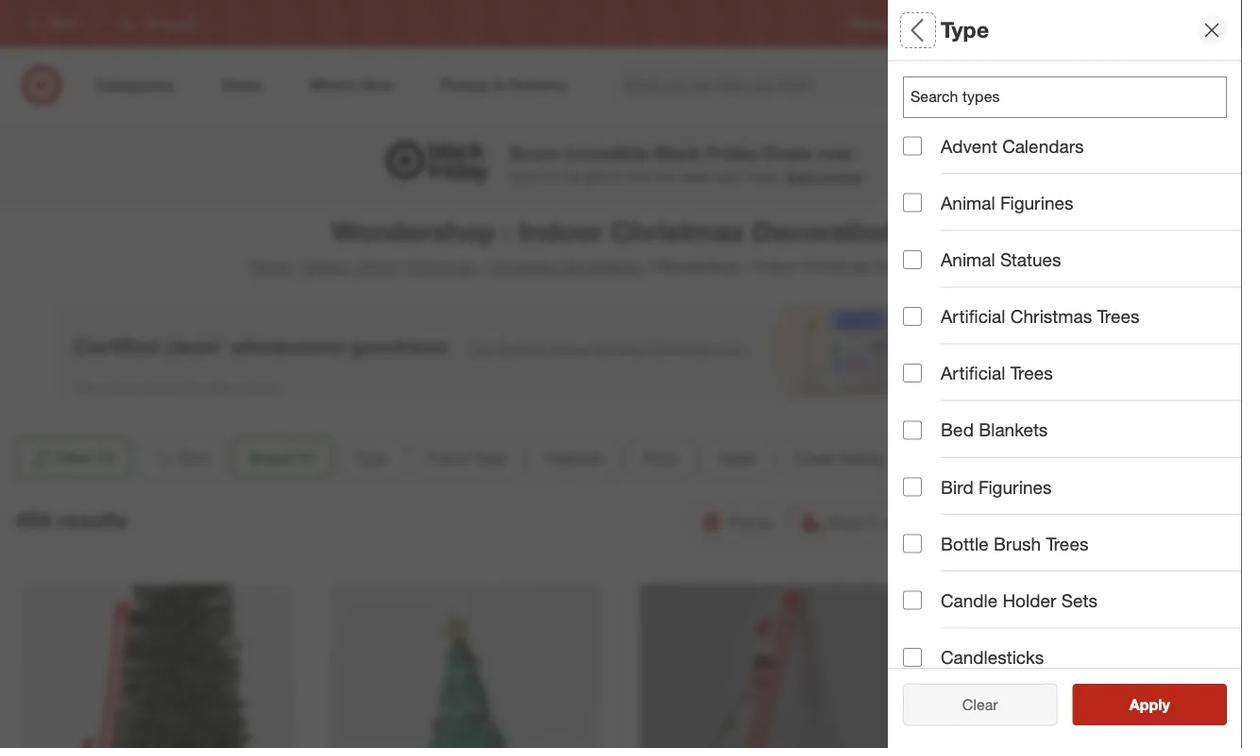 Task type: locate. For each thing, give the bounding box(es) containing it.
0 vertical spatial frame type button
[[903, 194, 1242, 260]]

guest rating button up shop in store button
[[779, 437, 900, 479]]

wondershop inside all filters dialog
[[903, 165, 978, 181]]

1 vertical spatial theme
[[903, 544, 961, 565]]

figurines for animal figurines
[[1000, 192, 1073, 214]]

1 vertical spatial results
[[1141, 695, 1190, 714]]

: down save
[[503, 214, 511, 248]]

christmas down statues
[[1010, 306, 1092, 327]]

0 horizontal spatial features button
[[529, 437, 620, 479]]

guest up shop in store button
[[795, 449, 836, 467]]

0 vertical spatial figurines
[[1000, 192, 1073, 214]]

0 horizontal spatial deals button
[[702, 437, 772, 479]]

color button
[[903, 590, 1242, 657]]

1 vertical spatial features
[[545, 449, 604, 467]]

store
[[883, 513, 917, 531]]

None text field
[[903, 77, 1227, 118]]

0 vertical spatial indoor
[[518, 214, 603, 248]]

guest inside all filters dialog
[[903, 478, 953, 499]]

incredible
[[565, 142, 649, 163]]

figurines
[[1000, 192, 1073, 214], [979, 476, 1052, 498]]

statues
[[1000, 249, 1061, 270]]

artificial for artificial christmas trees
[[941, 306, 1006, 327]]

1 vertical spatial trees
[[1010, 362, 1053, 384]]

see results
[[1110, 695, 1190, 714]]

1 vertical spatial type button
[[339, 437, 403, 479]]

Advent Calendars checkbox
[[903, 137, 922, 155]]

0 vertical spatial guest
[[795, 449, 836, 467]]

1 vertical spatial deals
[[903, 411, 951, 433]]

now
[[817, 142, 853, 163]]

artificial up the bed
[[941, 362, 1006, 384]]

none text field inside type dialog
[[903, 77, 1227, 118]]

0 horizontal spatial (1)
[[97, 449, 115, 467]]

deals button
[[903, 392, 1242, 458], [702, 437, 772, 479]]

results inside button
[[1141, 695, 1190, 714]]

price button
[[903, 326, 1242, 392], [627, 437, 694, 479]]

artificial trees
[[941, 362, 1053, 384]]

indoor up "christmas decorations" link
[[518, 214, 603, 248]]

shop right holiday
[[358, 257, 393, 276]]

1 / from the left
[[294, 257, 299, 276]]

/ right target link
[[294, 257, 299, 276]]

/ right "christmas decorations" link
[[646, 257, 651, 276]]

bed blankets
[[941, 419, 1048, 441]]

holiday shop link
[[303, 257, 393, 276]]

wondershop down advent calendars checkbox
[[903, 165, 978, 181]]

pickup button
[[692, 502, 785, 543]]

deals up pickup 'button'
[[718, 449, 756, 467]]

color
[[903, 610, 950, 632]]

0 vertical spatial frame type
[[903, 213, 1002, 235]]

theme inside all filters dialog
[[903, 544, 961, 565]]

type button up the calendars
[[903, 61, 1242, 128]]

/ left christmas link at top left
[[397, 257, 402, 276]]

sort
[[180, 449, 209, 467]]

1 vertical spatial wondershop
[[332, 214, 496, 248]]

all filters dialog
[[888, 0, 1242, 748]]

20" battery operated animated plush dancing christmas tree sculpture - wondershop™ green image
[[331, 584, 602, 748], [331, 584, 602, 748]]

target
[[249, 257, 290, 276]]

4 / from the left
[[646, 257, 651, 276]]

brand for brand wondershop
[[903, 140, 955, 162]]

deals
[[764, 142, 812, 163], [903, 411, 951, 433], [718, 449, 756, 467]]

in
[[867, 513, 879, 531]]

results for 454 results
[[57, 507, 128, 533]]

2 vertical spatial wondershop
[[655, 257, 741, 276]]

results
[[57, 507, 128, 533], [1141, 695, 1190, 714]]

1 horizontal spatial frame type
[[903, 213, 1002, 235]]

score incredible black friday deals now save on top gifts & find new deals each week. start saving
[[510, 142, 862, 184]]

0 horizontal spatial shop
[[358, 257, 393, 276]]

0 horizontal spatial results
[[57, 507, 128, 533]]

filter
[[57, 449, 93, 467]]

brand up animal figurines checkbox on the top right of the page
[[903, 140, 955, 162]]

0 vertical spatial results
[[57, 507, 128, 533]]

(1) inside filter (1) button
[[97, 449, 115, 467]]

search button
[[990, 64, 1035, 110]]

guest rating
[[795, 449, 884, 467], [903, 478, 1014, 499]]

clear down candlesticks
[[962, 695, 998, 714]]

same day delivery
[[972, 513, 1100, 531]]

1 vertical spatial animal
[[941, 249, 995, 270]]

indoor down the week.
[[753, 257, 797, 276]]

0 vertical spatial price
[[903, 345, 947, 367]]

0 horizontal spatial wondershop
[[332, 214, 496, 248]]

clear
[[953, 695, 989, 714], [962, 695, 998, 714]]

0 horizontal spatial type button
[[339, 437, 403, 479]]

brand right sort
[[250, 449, 293, 467]]

shop inside button
[[827, 513, 863, 531]]

score
[[510, 142, 560, 163]]

Bottle Brush Trees checkbox
[[903, 534, 922, 553]]

1 animal from the top
[[941, 192, 995, 214]]

1 horizontal spatial shop
[[827, 513, 863, 531]]

results right see
[[1141, 695, 1190, 714]]

artificial for artificial trees
[[941, 362, 1006, 384]]

type button right brand (1)
[[339, 437, 403, 479]]

0 horizontal spatial frame
[[427, 449, 469, 467]]

3 / from the left
[[479, 257, 484, 276]]

0 vertical spatial features button
[[903, 260, 1242, 326]]

guest rating button up brush
[[903, 458, 1242, 524]]

0 horizontal spatial guest
[[795, 449, 836, 467]]

guest up store
[[903, 478, 953, 499]]

filter (1)
[[57, 449, 115, 467]]

3 link
[[1182, 64, 1223, 106]]

1 horizontal spatial rating
[[958, 478, 1014, 499]]

1 horizontal spatial price button
[[903, 326, 1242, 392]]

clear left all
[[953, 695, 989, 714]]

trees
[[1097, 306, 1140, 327], [1010, 362, 1053, 384], [1046, 533, 1089, 554]]

price
[[903, 345, 947, 367], [643, 449, 678, 467]]

2 vertical spatial deals
[[718, 449, 756, 467]]

shop left in
[[827, 513, 863, 531]]

0 vertical spatial features
[[903, 279, 977, 301]]

0 vertical spatial shop
[[358, 257, 393, 276]]

brand
[[903, 140, 955, 162], [250, 449, 293, 467]]

1 horizontal spatial frame
[[903, 213, 957, 235]]

1 horizontal spatial price
[[903, 345, 947, 367]]

animal for animal figurines
[[941, 192, 995, 214]]

1 horizontal spatial indoor
[[753, 257, 797, 276]]

2 (1) from the left
[[297, 449, 315, 467]]

2 vertical spatial trees
[[1046, 533, 1089, 554]]

0 vertical spatial :
[[503, 214, 511, 248]]

rating up shop in store button
[[840, 449, 884, 467]]

: down the week.
[[745, 257, 749, 276]]

(1)
[[97, 449, 115, 467], [297, 449, 315, 467]]

1 horizontal spatial guest
[[903, 478, 953, 499]]

features button
[[903, 260, 1242, 326], [529, 437, 620, 479]]

2 clear from the left
[[962, 695, 998, 714]]

search
[[990, 78, 1035, 96]]

registry link
[[848, 16, 890, 32]]

1 vertical spatial figurines
[[979, 476, 1052, 498]]

1 vertical spatial price button
[[627, 437, 694, 479]]

frame inside all filters dialog
[[903, 213, 957, 235]]

454 results
[[15, 507, 128, 533]]

0 vertical spatial theme
[[923, 449, 970, 467]]

guest rating up same in the bottom of the page
[[903, 478, 1014, 499]]

deals inside score incredible black friday deals now save on top gifts & find new deals each week. start saving
[[764, 142, 812, 163]]

clear inside type dialog
[[962, 695, 998, 714]]

deals down artificial trees checkbox
[[903, 411, 951, 433]]

0 horizontal spatial rating
[[840, 449, 884, 467]]

day
[[1015, 513, 1041, 531]]

figurines up statues
[[1000, 192, 1073, 214]]

decorations up advertisement region
[[560, 257, 642, 276]]

christmas left animal statues checkbox
[[801, 257, 870, 276]]

shipping button
[[1120, 502, 1227, 543]]

2 horizontal spatial wondershop
[[903, 165, 978, 181]]

2 artificial from the top
[[941, 362, 1006, 384]]

artificial down (454)
[[941, 306, 1006, 327]]

Candlesticks checkbox
[[903, 648, 922, 667]]

1 vertical spatial brand
[[250, 449, 293, 467]]

1 (1) from the left
[[97, 449, 115, 467]]

0 vertical spatial deals
[[764, 142, 812, 163]]

1 vertical spatial guest rating
[[903, 478, 1014, 499]]

decorations up artificial christmas trees 'option'
[[874, 257, 956, 276]]

0 vertical spatial trees
[[1097, 306, 1140, 327]]

shop in store
[[827, 513, 917, 531]]

0 horizontal spatial frame type
[[427, 449, 506, 467]]

rating
[[840, 449, 884, 467], [958, 478, 1014, 499]]

theme
[[923, 449, 970, 467], [903, 544, 961, 565]]

0 vertical spatial frame
[[903, 213, 957, 235]]

filter (1) button
[[15, 437, 130, 479]]

christmas right christmas link at top left
[[487, 257, 556, 276]]

wondershop up christmas link at top left
[[332, 214, 496, 248]]

2 animal from the top
[[941, 249, 995, 270]]

0 vertical spatial guest rating
[[795, 449, 884, 467]]

/ right christmas link at top left
[[479, 257, 484, 276]]

theme down the bed
[[923, 449, 970, 467]]

calendars
[[1002, 135, 1084, 157]]

0 vertical spatial type button
[[903, 61, 1242, 128]]

1 vertical spatial theme button
[[903, 524, 1242, 590]]

find stores
[[1173, 16, 1231, 31]]

guest rating up shop in store button
[[795, 449, 884, 467]]

3pc fabric gnome christmas figurine set - wondershop™ white/red image
[[948, 584, 1220, 748], [948, 584, 1220, 748]]

animal down brand wondershop
[[941, 192, 995, 214]]

1 horizontal spatial deals
[[764, 142, 812, 163]]

bottle brush trees
[[941, 533, 1089, 554]]

0 vertical spatial artificial
[[941, 306, 1006, 327]]

0 vertical spatial wondershop
[[903, 165, 978, 181]]

brand for brand (1)
[[250, 449, 293, 467]]

0 horizontal spatial features
[[545, 449, 604, 467]]

decorations
[[752, 214, 911, 248], [560, 257, 642, 276], [874, 257, 956, 276]]

1 horizontal spatial :
[[745, 257, 749, 276]]

clear inside all filters dialog
[[953, 695, 989, 714]]

deals
[[680, 168, 711, 184]]

large climbing santa decorative christmas figurine red - wondershop™ image
[[22, 584, 293, 748], [22, 584, 293, 748], [640, 584, 910, 748], [640, 584, 910, 748]]

0 vertical spatial animal
[[941, 192, 995, 214]]

1 artificial from the top
[[941, 306, 1006, 327]]

clear all
[[953, 695, 1008, 714]]

rating up same in the bottom of the page
[[958, 478, 1014, 499]]

1 vertical spatial rating
[[958, 478, 1014, 499]]

1 horizontal spatial brand
[[903, 140, 955, 162]]

rating inside all filters dialog
[[958, 478, 1014, 499]]

animal statues
[[941, 249, 1061, 270]]

0 horizontal spatial indoor
[[518, 214, 603, 248]]

1 vertical spatial frame
[[427, 449, 469, 467]]

wondershop
[[903, 165, 978, 181], [332, 214, 496, 248], [655, 257, 741, 276]]

0 horizontal spatial guest rating
[[795, 449, 884, 467]]

theme down store
[[903, 544, 961, 565]]

frame type inside all filters dialog
[[903, 213, 1002, 235]]

wondershop down deals
[[655, 257, 741, 276]]

christmas
[[611, 214, 744, 248], [406, 257, 475, 276], [487, 257, 556, 276], [801, 257, 870, 276], [1010, 306, 1092, 327]]

animal for animal statues
[[941, 249, 995, 270]]

1 horizontal spatial results
[[1141, 695, 1190, 714]]

christmas down new
[[611, 214, 744, 248]]

1 vertical spatial artificial
[[941, 362, 1006, 384]]

0 horizontal spatial price
[[643, 449, 678, 467]]

animal right animal statues checkbox
[[941, 249, 995, 270]]

clear all button
[[903, 684, 1057, 725]]

sets
[[1061, 590, 1098, 611]]

holder
[[1003, 590, 1056, 611]]

bottle
[[941, 533, 989, 554]]

shop in store button
[[792, 502, 930, 543]]

1 clear from the left
[[953, 695, 989, 714]]

deals up start at the right top
[[764, 142, 812, 163]]

figurines up same day delivery button
[[979, 476, 1052, 498]]

features
[[903, 279, 977, 301], [545, 449, 604, 467]]

0 vertical spatial price button
[[903, 326, 1242, 392]]

brand inside brand wondershop
[[903, 140, 955, 162]]

(1) for brand (1)
[[297, 449, 315, 467]]

1 horizontal spatial features
[[903, 279, 977, 301]]

theme button
[[907, 437, 986, 479], [903, 524, 1242, 590]]

type
[[941, 17, 989, 43], [903, 81, 943, 103], [962, 213, 1002, 235], [355, 449, 387, 467], [474, 449, 506, 467]]

find
[[626, 168, 648, 184]]

animal
[[941, 192, 995, 214], [941, 249, 995, 270]]

frame
[[903, 213, 957, 235], [427, 449, 469, 467]]

results right 454
[[57, 507, 128, 533]]

0 vertical spatial brand
[[903, 140, 955, 162]]

1 vertical spatial guest
[[903, 478, 953, 499]]

(1) for filter (1)
[[97, 449, 115, 467]]

1 horizontal spatial (1)
[[297, 449, 315, 467]]

target link
[[249, 257, 290, 276]]

guest rating button
[[779, 437, 900, 479], [903, 458, 1242, 524]]

2 horizontal spatial deals
[[903, 411, 951, 433]]

weekly
[[921, 16, 957, 31]]

1 vertical spatial shop
[[827, 513, 863, 531]]

1 vertical spatial frame type button
[[411, 437, 522, 479]]

shop
[[358, 257, 393, 276], [827, 513, 863, 531]]

1 horizontal spatial type button
[[903, 61, 1242, 128]]

0 horizontal spatial brand
[[250, 449, 293, 467]]

1 horizontal spatial deals button
[[903, 392, 1242, 458]]

1 horizontal spatial guest rating
[[903, 478, 1014, 499]]



Task type: describe. For each thing, give the bounding box(es) containing it.
0 horizontal spatial price button
[[627, 437, 694, 479]]

(454)
[[960, 257, 993, 276]]

all
[[903, 17, 929, 43]]

wondershop : indoor christmas decorations target / holiday shop / christmas / christmas decorations / wondershop : indoor christmas decorations (454)
[[249, 214, 993, 276]]

week.
[[747, 168, 782, 184]]

clear button
[[903, 684, 1057, 725]]

find stores link
[[1173, 16, 1231, 32]]

candlesticks
[[941, 646, 1044, 668]]

shipping
[[1155, 513, 1215, 531]]

animal figurines
[[941, 192, 1073, 214]]

candle holder sets
[[941, 590, 1098, 611]]

weekly ad link
[[921, 16, 974, 32]]

top
[[561, 168, 581, 184]]

1 horizontal spatial wondershop
[[655, 257, 741, 276]]

ad
[[960, 16, 974, 31]]

weekly ad
[[921, 16, 974, 31]]

saving
[[821, 168, 862, 184]]

christmas decorations link
[[487, 257, 642, 276]]

1 horizontal spatial frame type button
[[903, 194, 1242, 260]]

Animal Figurines checkbox
[[903, 193, 922, 212]]

apply button
[[1073, 684, 1227, 725]]

black
[[654, 142, 701, 163]]

features inside all filters dialog
[[903, 279, 977, 301]]

advent calendars
[[941, 135, 1084, 157]]

brand (1)
[[250, 449, 315, 467]]

on
[[543, 168, 557, 184]]

bird figurines
[[941, 476, 1052, 498]]

Bird Figurines checkbox
[[903, 477, 922, 496]]

0 vertical spatial theme button
[[907, 437, 986, 479]]

2 / from the left
[[397, 257, 402, 276]]

artificial christmas trees
[[941, 306, 1140, 327]]

sort button
[[137, 437, 225, 479]]

friday
[[706, 142, 759, 163]]

advent
[[941, 135, 997, 157]]

What can we help you find? suggestions appear below search field
[[613, 64, 1003, 106]]

1 horizontal spatial guest rating button
[[903, 458, 1242, 524]]

bed
[[941, 419, 974, 441]]

shop inside wondershop : indoor christmas decorations target / holiday shop / christmas / christmas decorations / wondershop : indoor christmas decorations (454)
[[358, 257, 393, 276]]

clear for clear all
[[953, 695, 989, 714]]

&
[[614, 168, 622, 184]]

Artificial Christmas Trees checkbox
[[903, 307, 922, 326]]

1 vertical spatial indoor
[[753, 257, 797, 276]]

candle
[[941, 590, 998, 611]]

brush
[[994, 533, 1041, 554]]

christmas inside type dialog
[[1010, 306, 1092, 327]]

christmas right holiday shop link
[[406, 257, 475, 276]]

each
[[715, 168, 744, 184]]

new
[[651, 168, 676, 184]]

1 vertical spatial frame type
[[427, 449, 506, 467]]

christmas link
[[406, 257, 475, 276]]

same day delivery button
[[937, 502, 1112, 543]]

pickup
[[727, 513, 772, 531]]

decorations down saving
[[752, 214, 911, 248]]

theme button inside all filters dialog
[[903, 524, 1242, 590]]

results for see results
[[1141, 695, 1190, 714]]

guest rating inside all filters dialog
[[903, 478, 1014, 499]]

filters
[[935, 17, 994, 43]]

see results button
[[1073, 684, 1227, 725]]

454
[[15, 507, 51, 533]]

Animal Statues checkbox
[[903, 250, 922, 269]]

stores
[[1198, 16, 1231, 31]]

save
[[510, 168, 539, 184]]

type inside dialog
[[941, 17, 989, 43]]

gifts
[[584, 168, 610, 184]]

Artificial Trees checkbox
[[903, 364, 922, 383]]

same
[[972, 513, 1011, 531]]

all
[[993, 695, 1008, 714]]

find
[[1173, 16, 1195, 31]]

bird
[[941, 476, 974, 498]]

brand wondershop
[[903, 140, 978, 181]]

advertisement region
[[54, 304, 1188, 398]]

registry
[[848, 16, 890, 31]]

figurines for bird figurines
[[979, 476, 1052, 498]]

delivery
[[1046, 513, 1100, 531]]

sponsored
[[1132, 399, 1188, 414]]

see
[[1110, 695, 1137, 714]]

price inside all filters dialog
[[903, 345, 947, 367]]

trees for christmas
[[1097, 306, 1140, 327]]

1 vertical spatial :
[[745, 257, 749, 276]]

1 vertical spatial price
[[643, 449, 678, 467]]

price button inside all filters dialog
[[903, 326, 1242, 392]]

blankets
[[979, 419, 1048, 441]]

0 horizontal spatial :
[[503, 214, 511, 248]]

1 vertical spatial features button
[[529, 437, 620, 479]]

deals inside all filters dialog
[[903, 411, 951, 433]]

1 horizontal spatial features button
[[903, 260, 1242, 326]]

apply
[[1130, 695, 1170, 714]]

holiday
[[303, 257, 353, 276]]

type dialog
[[888, 0, 1242, 748]]

trees for brush
[[1046, 533, 1089, 554]]

Bed Blankets checkbox
[[903, 421, 922, 440]]

0 horizontal spatial frame type button
[[411, 437, 522, 479]]

3
[[1210, 67, 1216, 78]]

0 horizontal spatial guest rating button
[[779, 437, 900, 479]]

0 vertical spatial rating
[[840, 449, 884, 467]]

clear for clear
[[962, 695, 998, 714]]

Candle Holder Sets checkbox
[[903, 591, 922, 610]]

start
[[786, 168, 817, 184]]

all filters
[[903, 17, 994, 43]]

0 horizontal spatial deals
[[718, 449, 756, 467]]



Task type: vqa. For each thing, say whether or not it's contained in the screenshot.
'food'
no



